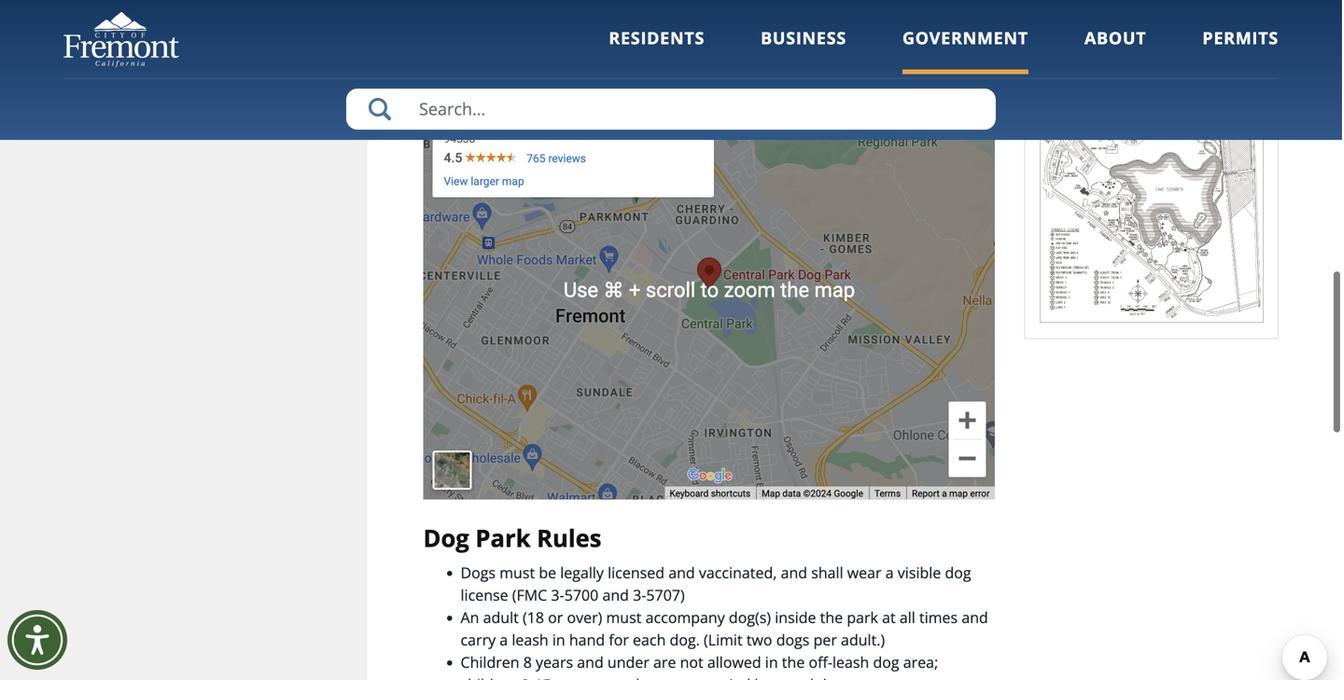 Task type: describe. For each thing, give the bounding box(es) containing it.
please
[[787, 21, 832, 41]]

over)
[[567, 608, 603, 628]]

an
[[775, 675, 793, 681]]

park inside to report other non-emergency dog park problems, please contact the central park visitor services center via
[[423, 43, 455, 63]]

hand
[[569, 630, 605, 650]]

for
[[609, 630, 629, 650]]

dogs
[[461, 563, 496, 583]]

0 horizontal spatial in
[[553, 630, 566, 650]]

dog(s)
[[729, 608, 771, 628]]

(limit
[[704, 630, 743, 650]]

wear
[[848, 563, 882, 583]]

0 horizontal spatial leash
[[512, 630, 549, 650]]

0 vertical spatial or
[[683, 43, 698, 63]]

dog park map image
[[1041, 9, 1264, 323]]

license
[[461, 586, 509, 606]]

1 vertical spatial years
[[556, 675, 593, 681]]

or inside dog park rules dogs must be legally licensed and vaccinated, and shall wear a visible dog license (fmc 3-5700 and 3-5707) an adult (18 or over) must accompany dog(s) inside the park at all times and carry a leash in hand for each dog. (limit two dogs per adult.) children 8 years and under are not allowed in the off-leash dog area; children 9-15 years must be accompanied by an adult
[[548, 608, 563, 628]]

to report other non-emergency dog park problems, please contact the central park visitor services center via
[[423, 21, 968, 63]]

1 vertical spatial adult
[[797, 675, 832, 681]]

and down the hand
[[577, 653, 604, 673]]

central
[[918, 21, 968, 41]]

report
[[445, 21, 489, 41]]

via
[[618, 43, 637, 63]]

contact
[[836, 21, 887, 41]]

email
[[641, 43, 679, 63]]

per
[[814, 630, 837, 650]]

other
[[492, 21, 530, 41]]

under
[[608, 653, 650, 673]]

are
[[654, 653, 676, 673]]

vaccinated,
[[699, 563, 777, 583]]

Search text field
[[346, 89, 996, 130]]

2 vertical spatial must
[[597, 675, 632, 681]]

0 vertical spatial years
[[536, 653, 573, 673]]

(fmc
[[512, 586, 547, 606]]

1 horizontal spatial dog
[[873, 653, 900, 673]]

center
[[567, 43, 614, 63]]

by
[[755, 675, 771, 681]]

residents link
[[609, 27, 705, 74]]

email link
[[641, 43, 679, 63]]

1 3- from the left
[[551, 586, 565, 606]]

1 vertical spatial must
[[606, 608, 642, 628]]

about link
[[1085, 27, 1147, 74]]

services
[[506, 43, 563, 63]]

and down licensed
[[603, 586, 629, 606]]

1 vertical spatial dog
[[945, 563, 972, 583]]

carry
[[461, 630, 496, 650]]

government link
[[903, 27, 1029, 74]]

1 horizontal spatial leash
[[833, 653, 870, 673]]

business link
[[761, 27, 847, 74]]

5700
[[565, 586, 599, 606]]

park inside dog park rules dogs must be legally licensed and vaccinated, and shall wear a visible dog license (fmc 3-5700 and 3-5707) an adult (18 or over) must accompany dog(s) inside the park at all times and carry a leash in hand for each dog. (limit two dogs per adult.) children 8 years and under are not allowed in the off-leash dog area; children 9-15 years must be accompanied by an adult
[[476, 522, 531, 555]]

the inside to report other non-emergency dog park problems, please contact the central park visitor services center via
[[891, 21, 914, 41]]

dog inside to report other non-emergency dog park problems, please contact the central park visitor services center via
[[647, 21, 674, 41]]

accompanied
[[658, 675, 751, 681]]

allowed
[[708, 653, 762, 673]]

and right times
[[962, 608, 989, 628]]

2 vertical spatial the
[[782, 653, 805, 673]]

two
[[747, 630, 773, 650]]

0 vertical spatial must
[[500, 563, 535, 583]]

1 vertical spatial the
[[820, 608, 843, 628]]

1 horizontal spatial in
[[765, 653, 778, 673]]



Task type: vqa. For each thing, say whether or not it's contained in the screenshot.
working
no



Task type: locate. For each thing, give the bounding box(es) containing it.
an
[[461, 608, 479, 628]]

be down under
[[636, 675, 654, 681]]

5707)
[[646, 586, 685, 606]]

0 vertical spatial in
[[553, 630, 566, 650]]

510-
[[729, 43, 759, 63]]

0 horizontal spatial a
[[500, 630, 508, 650]]

government
[[903, 27, 1029, 49]]

park up call
[[677, 21, 709, 41]]

2 horizontal spatial the
[[891, 21, 914, 41]]

and up 5707)
[[669, 563, 695, 583]]

about
[[1085, 27, 1147, 49]]

park
[[423, 43, 455, 63], [476, 522, 531, 555]]

off-
[[809, 653, 833, 673]]

dog up the email link
[[647, 21, 674, 41]]

dog park rules dogs must be legally licensed and vaccinated, and shall wear a visible dog license (fmc 3-5700 and 3-5707) an adult (18 or over) must accompany dog(s) inside the park at all times and carry a leash in hand for each dog. (limit two dogs per adult.) children 8 years and under are not allowed in the off-leash dog area; children 9-15 years must be accompanied by an adult
[[423, 522, 989, 681]]

must
[[500, 563, 535, 583], [606, 608, 642, 628], [597, 675, 632, 681]]

0 vertical spatial a
[[886, 563, 894, 583]]

3- down licensed
[[633, 586, 646, 606]]

to
[[423, 21, 441, 41]]

park down to
[[423, 43, 455, 63]]

years up the 15
[[536, 653, 573, 673]]

residents
[[609, 27, 705, 49]]

0 horizontal spatial the
[[782, 653, 805, 673]]

email or call 510-790-5541.
[[641, 43, 828, 63]]

adult
[[483, 608, 519, 628], [797, 675, 832, 681]]

2 vertical spatial dog
[[873, 653, 900, 673]]

area;
[[904, 653, 939, 673]]

rules
[[537, 522, 602, 555]]

9-
[[521, 675, 535, 681]]

leash down adult.)
[[833, 653, 870, 673]]

0 horizontal spatial dog
[[647, 21, 674, 41]]

permits link
[[1203, 27, 1279, 74]]

1 horizontal spatial the
[[820, 608, 843, 628]]

licensed
[[608, 563, 665, 583]]

years
[[536, 653, 573, 673], [556, 675, 593, 681]]

1 horizontal spatial a
[[886, 563, 894, 583]]

0 horizontal spatial park
[[423, 43, 455, 63]]

children
[[461, 675, 517, 681]]

call
[[702, 43, 725, 63]]

0 vertical spatial dog
[[647, 21, 674, 41]]

0 vertical spatial the
[[891, 21, 914, 41]]

1 horizontal spatial park
[[476, 522, 531, 555]]

0 horizontal spatial 3-
[[551, 586, 565, 606]]

problems,
[[713, 21, 783, 41]]

and left shall
[[781, 563, 808, 583]]

1 horizontal spatial adult
[[797, 675, 832, 681]]

shall
[[812, 563, 844, 583]]

emergency
[[566, 21, 643, 41]]

1 vertical spatial a
[[500, 630, 508, 650]]

0 vertical spatial be
[[539, 563, 557, 583]]

visitor
[[459, 43, 503, 63]]

1 vertical spatial in
[[765, 653, 778, 673]]

a right wear
[[886, 563, 894, 583]]

0 horizontal spatial or
[[548, 608, 563, 628]]

2 horizontal spatial dog
[[945, 563, 972, 583]]

in
[[553, 630, 566, 650], [765, 653, 778, 673]]

park
[[677, 21, 709, 41], [847, 608, 879, 628]]

0 vertical spatial park
[[677, 21, 709, 41]]

times
[[920, 608, 958, 628]]

0 horizontal spatial adult
[[483, 608, 519, 628]]

each
[[633, 630, 666, 650]]

(18
[[523, 608, 544, 628]]

dog right visible
[[945, 563, 972, 583]]

leash up 8 at the left of the page
[[512, 630, 549, 650]]

adult down off-
[[797, 675, 832, 681]]

visible
[[898, 563, 941, 583]]

the left central
[[891, 21, 914, 41]]

0 vertical spatial leash
[[512, 630, 549, 650]]

15
[[535, 675, 552, 681]]

3-
[[551, 586, 565, 606], [633, 586, 646, 606]]

must up the for
[[606, 608, 642, 628]]

dog down adult.)
[[873, 653, 900, 673]]

accompany
[[646, 608, 725, 628]]

dog.
[[670, 630, 700, 650]]

1 horizontal spatial be
[[636, 675, 654, 681]]

at
[[882, 608, 896, 628]]

or
[[683, 43, 698, 63], [548, 608, 563, 628]]

1 vertical spatial be
[[636, 675, 654, 681]]

1 horizontal spatial 3-
[[633, 586, 646, 606]]

in up the "by" in the right bottom of the page
[[765, 653, 778, 673]]

dog
[[423, 522, 469, 555]]

1 vertical spatial or
[[548, 608, 563, 628]]

dog
[[647, 21, 674, 41], [945, 563, 972, 583], [873, 653, 900, 673]]

years right the 15
[[556, 675, 593, 681]]

must down under
[[597, 675, 632, 681]]

3- right the (fmc
[[551, 586, 565, 606]]

and
[[669, 563, 695, 583], [781, 563, 808, 583], [603, 586, 629, 606], [962, 608, 989, 628], [577, 653, 604, 673]]

1 vertical spatial park
[[476, 522, 531, 555]]

1 horizontal spatial park
[[847, 608, 879, 628]]

1 vertical spatial park
[[847, 608, 879, 628]]

business
[[761, 27, 847, 49]]

0 vertical spatial adult
[[483, 608, 519, 628]]

dogs
[[777, 630, 810, 650]]

1 vertical spatial leash
[[833, 653, 870, 673]]

permits
[[1203, 27, 1279, 49]]

park up dogs
[[476, 522, 531, 555]]

inside
[[775, 608, 817, 628]]

the up per
[[820, 608, 843, 628]]

8
[[524, 653, 532, 673]]

a
[[886, 563, 894, 583], [500, 630, 508, 650]]

non-
[[534, 21, 566, 41]]

be
[[539, 563, 557, 583], [636, 675, 654, 681]]

the up an
[[782, 653, 805, 673]]

park inside to report other non-emergency dog park problems, please contact the central park visitor services center via
[[677, 21, 709, 41]]

the
[[891, 21, 914, 41], [820, 608, 843, 628], [782, 653, 805, 673]]

or left call
[[683, 43, 698, 63]]

5541.
[[790, 43, 828, 63]]

adult down license
[[483, 608, 519, 628]]

a right "carry" at the left of page
[[500, 630, 508, 650]]

adult.)
[[841, 630, 885, 650]]

0 horizontal spatial be
[[539, 563, 557, 583]]

leash
[[512, 630, 549, 650], [833, 653, 870, 673]]

1 horizontal spatial or
[[683, 43, 698, 63]]

2 3- from the left
[[633, 586, 646, 606]]

in left the hand
[[553, 630, 566, 650]]

must up the (fmc
[[500, 563, 535, 583]]

or right (18
[[548, 608, 563, 628]]

children
[[461, 653, 520, 673]]

park inside dog park rules dogs must be legally licensed and vaccinated, and shall wear a visible dog license (fmc 3-5700 and 3-5707) an adult (18 or over) must accompany dog(s) inside the park at all times and carry a leash in hand for each dog. (limit two dogs per adult.) children 8 years and under are not allowed in the off-leash dog area; children 9-15 years must be accompanied by an adult
[[847, 608, 879, 628]]

all
[[900, 608, 916, 628]]

be up the (fmc
[[539, 563, 557, 583]]

park up adult.)
[[847, 608, 879, 628]]

legally
[[560, 563, 604, 583]]

not
[[680, 653, 704, 673]]

0 vertical spatial park
[[423, 43, 455, 63]]

0 horizontal spatial park
[[677, 21, 709, 41]]

790-
[[759, 43, 790, 63]]



